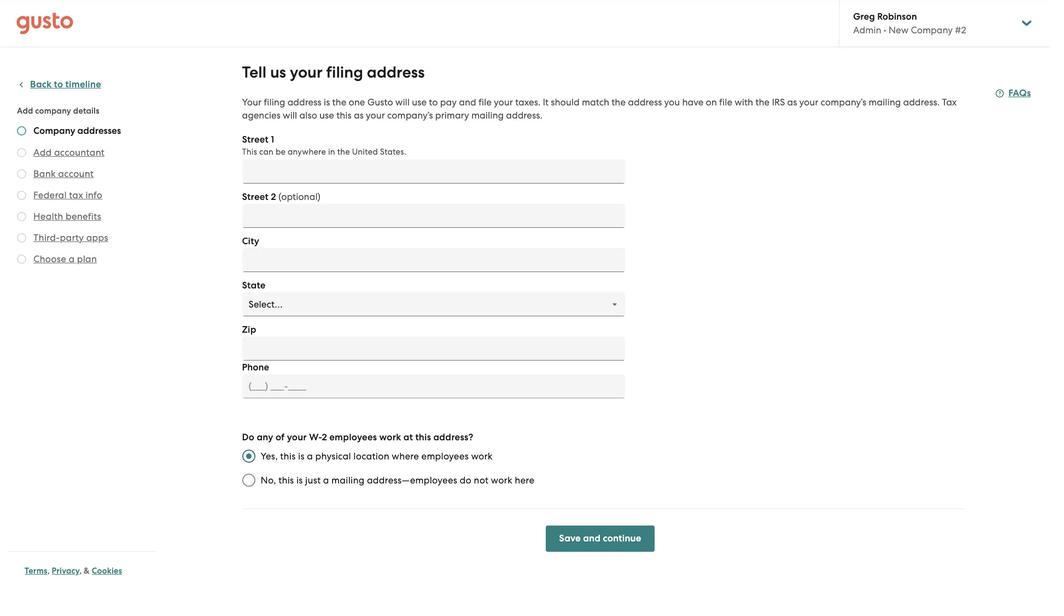 Task type: describe. For each thing, give the bounding box(es) containing it.
choose
[[33, 254, 66, 265]]

addresses
[[77, 125, 121, 137]]

Street 1 field
[[242, 160, 625, 184]]

federal tax info
[[33, 190, 102, 201]]

bank
[[33, 168, 56, 179]]

address?
[[433, 432, 473, 444]]

2 file from the left
[[719, 97, 733, 108]]

pay
[[440, 97, 457, 108]]

0 vertical spatial use
[[412, 97, 427, 108]]

this right "no,"
[[279, 475, 294, 486]]

the left one
[[332, 97, 346, 108]]

have
[[682, 97, 704, 108]]

1 vertical spatial 2
[[322, 432, 327, 444]]

bank account button
[[33, 167, 94, 181]]

state
[[242, 280, 266, 292]]

tax
[[69, 190, 83, 201]]

health benefits button
[[33, 210, 101, 223]]

greg robinson admin • new company #2
[[853, 11, 967, 36]]

new
[[889, 25, 909, 36]]

0 vertical spatial work
[[379, 432, 401, 444]]

it
[[543, 97, 549, 108]]

terms
[[25, 567, 47, 577]]

back to timeline
[[30, 79, 101, 90]]

yes, this is a physical location where employees work
[[261, 451, 493, 462]]

1 horizontal spatial company's
[[821, 97, 867, 108]]

address—employees
[[367, 475, 457, 486]]

1 file from the left
[[479, 97, 492, 108]]

1 horizontal spatial employees
[[422, 451, 469, 462]]

check image for federal
[[17, 191, 26, 200]]

health benefits
[[33, 211, 101, 222]]

1 vertical spatial a
[[307, 451, 313, 462]]

with
[[735, 97, 753, 108]]

do
[[242, 432, 254, 444]]

Phone text field
[[242, 375, 625, 399]]

and inside save and continue button
[[583, 533, 601, 545]]

no,
[[261, 475, 276, 486]]

no, this is just a mailing address—employees do not work here
[[261, 475, 535, 486]]

a inside choose a plan button
[[69, 254, 75, 265]]

0 horizontal spatial as
[[354, 110, 364, 121]]

accountant
[[54, 147, 105, 158]]

No, this is just a mailing address—employees do not work here radio
[[237, 469, 261, 493]]

0 horizontal spatial address
[[288, 97, 322, 108]]

phone
[[242, 362, 269, 374]]

not
[[474, 475, 489, 486]]

your down the gusto
[[366, 110, 385, 121]]

company inside list
[[33, 125, 75, 137]]

zip
[[242, 324, 256, 336]]

us
[[270, 63, 286, 82]]

of
[[276, 432, 285, 444]]

the inside street 1 this can be anywhere in the united states.
[[337, 147, 350, 157]]

third-party apps
[[33, 233, 108, 243]]

details
[[73, 106, 99, 116]]

choose a plan
[[33, 254, 97, 265]]

just
[[305, 475, 321, 486]]

choose a plan button
[[33, 253, 97, 266]]

check image for bank
[[17, 170, 26, 179]]

your filing address is the one gusto will use to pay and file your taxes. it should match the address you have on file with the irs as your company's mailing address. tax agencies will also use this as your company's primary mailing address.
[[242, 97, 957, 121]]

0 horizontal spatial 2
[[271, 191, 276, 203]]

tax
[[942, 97, 957, 108]]

0 vertical spatial will
[[395, 97, 410, 108]]

your right irs at top
[[800, 97, 819, 108]]

can
[[259, 147, 274, 157]]

0 vertical spatial address.
[[903, 97, 940, 108]]

&
[[84, 567, 90, 577]]

federal tax info button
[[33, 189, 102, 202]]

do any of your w-2 employees work at this address?
[[242, 432, 473, 444]]

City field
[[242, 248, 625, 272]]

on
[[706, 97, 717, 108]]

terms , privacy , & cookies
[[25, 567, 122, 577]]

add accountant button
[[33, 146, 105, 159]]

2 horizontal spatial address
[[628, 97, 662, 108]]

1
[[271, 134, 274, 146]]

(optional)
[[278, 191, 321, 202]]

Yes, this is a physical location where employees work radio
[[237, 445, 261, 469]]

do
[[460, 475, 472, 486]]

united
[[352, 147, 378, 157]]

tell us your filing address
[[242, 63, 425, 82]]

continue
[[603, 533, 641, 545]]

be
[[276, 147, 286, 157]]

home image
[[16, 12, 73, 34]]

and inside your filing address is the one gusto will use to pay and file your taxes. it should match the address you have on file with the irs as your company's mailing address. tax agencies will also use this as your company's primary mailing address.
[[459, 97, 476, 108]]

info
[[86, 190, 102, 201]]

benefits
[[66, 211, 101, 222]]

Zip field
[[242, 337, 625, 361]]

this
[[242, 147, 257, 157]]

1 horizontal spatial as
[[787, 97, 797, 108]]

0 vertical spatial employees
[[329, 432, 377, 444]]

in
[[328, 147, 335, 157]]

account
[[58, 168, 94, 179]]

agencies
[[242, 110, 281, 121]]

primary
[[435, 110, 469, 121]]

irs
[[772, 97, 785, 108]]

save and continue button
[[546, 526, 655, 553]]

#2
[[955, 25, 967, 36]]

your right of
[[287, 432, 307, 444]]

company addresses list
[[17, 125, 152, 268]]

one
[[349, 97, 365, 108]]

check image for add
[[17, 148, 26, 158]]

also
[[299, 110, 317, 121]]

back
[[30, 79, 52, 90]]

2 vertical spatial work
[[491, 475, 513, 486]]

any
[[257, 432, 273, 444]]

match
[[582, 97, 609, 108]]

street 1 this can be anywhere in the united states.
[[242, 134, 406, 157]]

this right at
[[415, 432, 431, 444]]

anywhere
[[288, 147, 326, 157]]

1 , from the left
[[47, 567, 50, 577]]

third-party apps button
[[33, 231, 108, 245]]

this right 'yes,'
[[280, 451, 296, 462]]



Task type: vqa. For each thing, say whether or not it's contained in the screenshot.
rightmost "first"
no



Task type: locate. For each thing, give the bounding box(es) containing it.
2 , from the left
[[79, 567, 82, 577]]

0 vertical spatial and
[[459, 97, 476, 108]]

address up the also
[[288, 97, 322, 108]]

street up this
[[242, 134, 269, 146]]

1 horizontal spatial address
[[367, 63, 425, 82]]

federal
[[33, 190, 67, 201]]

a right just
[[323, 475, 329, 486]]

street 2 (optional)
[[242, 191, 321, 203]]

save and continue
[[559, 533, 641, 545]]

privacy link
[[52, 567, 79, 577]]

add left company
[[17, 106, 33, 116]]

add up bank
[[33, 147, 52, 158]]

0 horizontal spatial file
[[479, 97, 492, 108]]

is inside your filing address is the one gusto will use to pay and file your taxes. it should match the address you have on file with the irs as your company's mailing address. tax agencies will also use this as your company's primary mailing address.
[[324, 97, 330, 108]]

1 horizontal spatial filing
[[326, 63, 363, 82]]

1 horizontal spatial add
[[33, 147, 52, 158]]

1 vertical spatial is
[[298, 451, 305, 462]]

address. left tax
[[903, 97, 940, 108]]

greg
[[853, 11, 875, 22]]

check image left add accountant button at left
[[17, 148, 26, 158]]

1 vertical spatial to
[[429, 97, 438, 108]]

is for a
[[298, 451, 305, 462]]

check image
[[17, 148, 26, 158], [17, 234, 26, 243]]

1 horizontal spatial file
[[719, 97, 733, 108]]

w-
[[309, 432, 322, 444]]

address. down taxes.
[[506, 110, 543, 121]]

2 check image from the top
[[17, 234, 26, 243]]

this inside your filing address is the one gusto will use to pay and file your taxes. it should match the address you have on file with the irs as your company's mailing address. tax agencies will also use this as your company's primary mailing address.
[[337, 110, 352, 121]]

address up the gusto
[[367, 63, 425, 82]]

third-
[[33, 233, 60, 243]]

file right pay
[[479, 97, 492, 108]]

1 vertical spatial street
[[242, 191, 269, 203]]

should
[[551, 97, 580, 108]]

0 vertical spatial a
[[69, 254, 75, 265]]

Street 2 field
[[242, 204, 625, 228]]

1 horizontal spatial mailing
[[472, 110, 504, 121]]

use right the also
[[320, 110, 334, 121]]

1 vertical spatial add
[[33, 147, 52, 158]]

0 horizontal spatial to
[[54, 79, 63, 90]]

1 vertical spatial as
[[354, 110, 364, 121]]

0 horizontal spatial ,
[[47, 567, 50, 577]]

0 horizontal spatial will
[[283, 110, 297, 121]]

2 vertical spatial a
[[323, 475, 329, 486]]

file right on
[[719, 97, 733, 108]]

timeline
[[65, 79, 101, 90]]

as down one
[[354, 110, 364, 121]]

employees
[[329, 432, 377, 444], [422, 451, 469, 462]]

the
[[332, 97, 346, 108], [612, 97, 626, 108], [756, 97, 770, 108], [337, 147, 350, 157]]

is left just
[[296, 475, 303, 486]]

cookies button
[[92, 565, 122, 578]]

company's
[[821, 97, 867, 108], [387, 110, 433, 121]]

health
[[33, 211, 63, 222]]

check image left health
[[17, 212, 26, 222]]

is
[[324, 97, 330, 108], [298, 451, 305, 462], [296, 475, 303, 486]]

filing up agencies
[[264, 97, 285, 108]]

company
[[911, 25, 953, 36], [33, 125, 75, 137]]

your right the us
[[290, 63, 323, 82]]

to right back
[[54, 79, 63, 90]]

add accountant
[[33, 147, 105, 158]]

0 horizontal spatial address.
[[506, 110, 543, 121]]

0 vertical spatial filing
[[326, 63, 363, 82]]

1 horizontal spatial use
[[412, 97, 427, 108]]

0 horizontal spatial add
[[17, 106, 33, 116]]

2 left "(optional)"
[[271, 191, 276, 203]]

is left physical in the left bottom of the page
[[298, 451, 305, 462]]

filing
[[326, 63, 363, 82], [264, 97, 285, 108]]

robinson
[[877, 11, 917, 22]]

a left plan
[[69, 254, 75, 265]]

check image
[[17, 126, 26, 136], [17, 170, 26, 179], [17, 191, 26, 200], [17, 212, 26, 222], [17, 255, 26, 264]]

add for add accountant
[[33, 147, 52, 158]]

mailing
[[869, 97, 901, 108], [472, 110, 504, 121], [332, 475, 365, 486]]

2 horizontal spatial mailing
[[869, 97, 901, 108]]

and right save
[[583, 533, 601, 545]]

2 up physical in the left bottom of the page
[[322, 432, 327, 444]]

address left you
[[628, 97, 662, 108]]

0 horizontal spatial filing
[[264, 97, 285, 108]]

2 vertical spatial mailing
[[332, 475, 365, 486]]

street left "(optional)"
[[242, 191, 269, 203]]

1 street from the top
[[242, 134, 269, 146]]

check image left bank
[[17, 170, 26, 179]]

check image left choose
[[17, 255, 26, 264]]

add inside add accountant button
[[33, 147, 52, 158]]

use
[[412, 97, 427, 108], [320, 110, 334, 121]]

will left the also
[[283, 110, 297, 121]]

check image for choose
[[17, 255, 26, 264]]

1 vertical spatial filing
[[264, 97, 285, 108]]

use left pay
[[412, 97, 427, 108]]

•
[[884, 25, 887, 36]]

0 horizontal spatial and
[[459, 97, 476, 108]]

street for 1
[[242, 134, 269, 146]]

0 vertical spatial to
[[54, 79, 63, 90]]

2 check image from the top
[[17, 170, 26, 179]]

2
[[271, 191, 276, 203], [322, 432, 327, 444]]

location
[[354, 451, 390, 462]]

the right in
[[337, 147, 350, 157]]

street inside street 1 this can be anywhere in the united states.
[[242, 134, 269, 146]]

1 check image from the top
[[17, 126, 26, 136]]

to
[[54, 79, 63, 90], [429, 97, 438, 108]]

1 horizontal spatial a
[[307, 451, 313, 462]]

1 vertical spatial and
[[583, 533, 601, 545]]

filing inside your filing address is the one gusto will use to pay and file your taxes. it should match the address you have on file with the irs as your company's mailing address. tax agencies will also use this as your company's primary mailing address.
[[264, 97, 285, 108]]

0 vertical spatial check image
[[17, 148, 26, 158]]

to inside your filing address is the one gusto will use to pay and file your taxes. it should match the address you have on file with the irs as your company's mailing address. tax agencies will also use this as your company's primary mailing address.
[[429, 97, 438, 108]]

work left at
[[379, 432, 401, 444]]

, left &
[[79, 567, 82, 577]]

2 horizontal spatial a
[[323, 475, 329, 486]]

,
[[47, 567, 50, 577], [79, 567, 82, 577]]

as
[[787, 97, 797, 108], [354, 110, 364, 121]]

company addresses
[[33, 125, 121, 137]]

0 vertical spatial street
[[242, 134, 269, 146]]

you
[[664, 97, 680, 108]]

0 vertical spatial as
[[787, 97, 797, 108]]

company
[[35, 106, 71, 116]]

terms link
[[25, 567, 47, 577]]

street for 2
[[242, 191, 269, 203]]

0 horizontal spatial company's
[[387, 110, 433, 121]]

your
[[242, 97, 262, 108]]

is for just
[[296, 475, 303, 486]]

employees down "address?"
[[422, 451, 469, 462]]

1 horizontal spatial and
[[583, 533, 601, 545]]

here
[[515, 475, 535, 486]]

add for add company details
[[17, 106, 33, 116]]

0 vertical spatial company
[[911, 25, 953, 36]]

, left privacy at bottom left
[[47, 567, 50, 577]]

0 vertical spatial mailing
[[869, 97, 901, 108]]

save
[[559, 533, 581, 545]]

tell
[[242, 63, 266, 82]]

privacy
[[52, 567, 79, 577]]

employees up location
[[329, 432, 377, 444]]

check image left third-
[[17, 234, 26, 243]]

back to timeline button
[[17, 78, 101, 91]]

1 horizontal spatial 2
[[322, 432, 327, 444]]

1 vertical spatial check image
[[17, 234, 26, 243]]

work
[[379, 432, 401, 444], [471, 451, 493, 462], [491, 475, 513, 486]]

1 vertical spatial use
[[320, 110, 334, 121]]

1 horizontal spatial will
[[395, 97, 410, 108]]

admin
[[853, 25, 882, 36]]

company left the #2
[[911, 25, 953, 36]]

0 vertical spatial is
[[324, 97, 330, 108]]

check image down add company details
[[17, 126, 26, 136]]

check image left federal
[[17, 191, 26, 200]]

1 vertical spatial employees
[[422, 451, 469, 462]]

1 horizontal spatial to
[[429, 97, 438, 108]]

this down one
[[337, 110, 352, 121]]

company down company
[[33, 125, 75, 137]]

0 vertical spatial company's
[[821, 97, 867, 108]]

and
[[459, 97, 476, 108], [583, 533, 601, 545]]

4 check image from the top
[[17, 212, 26, 222]]

cookies
[[92, 567, 122, 577]]

yes,
[[261, 451, 278, 462]]

the left irs at top
[[756, 97, 770, 108]]

1 horizontal spatial company
[[911, 25, 953, 36]]

0 horizontal spatial a
[[69, 254, 75, 265]]

add company details
[[17, 106, 99, 116]]

1 horizontal spatial address.
[[903, 97, 940, 108]]

where
[[392, 451, 419, 462]]

5 check image from the top
[[17, 255, 26, 264]]

1 horizontal spatial ,
[[79, 567, 82, 577]]

a down w-
[[307, 451, 313, 462]]

to left pay
[[429, 97, 438, 108]]

address
[[367, 63, 425, 82], [288, 97, 322, 108], [628, 97, 662, 108]]

as right irs at top
[[787, 97, 797, 108]]

work right the not
[[491, 475, 513, 486]]

3 check image from the top
[[17, 191, 26, 200]]

states.
[[380, 147, 406, 157]]

to inside button
[[54, 79, 63, 90]]

a
[[69, 254, 75, 265], [307, 451, 313, 462], [323, 475, 329, 486]]

0 vertical spatial 2
[[271, 191, 276, 203]]

will
[[395, 97, 410, 108], [283, 110, 297, 121]]

1 vertical spatial work
[[471, 451, 493, 462]]

and right pay
[[459, 97, 476, 108]]

2 street from the top
[[242, 191, 269, 203]]

will right the gusto
[[395, 97, 410, 108]]

your
[[290, 63, 323, 82], [494, 97, 513, 108], [800, 97, 819, 108], [366, 110, 385, 121], [287, 432, 307, 444]]

1 check image from the top
[[17, 148, 26, 158]]

company inside 'greg robinson admin • new company #2'
[[911, 25, 953, 36]]

faqs button
[[996, 87, 1031, 100]]

your left taxes.
[[494, 97, 513, 108]]

the right match
[[612, 97, 626, 108]]

is left one
[[324, 97, 330, 108]]

1 vertical spatial company
[[33, 125, 75, 137]]

plan
[[77, 254, 97, 265]]

gusto
[[367, 97, 393, 108]]

add
[[17, 106, 33, 116], [33, 147, 52, 158]]

0 vertical spatial add
[[17, 106, 33, 116]]

2 vertical spatial is
[[296, 475, 303, 486]]

0 horizontal spatial use
[[320, 110, 334, 121]]

address.
[[903, 97, 940, 108], [506, 110, 543, 121]]

taxes.
[[515, 97, 541, 108]]

1 vertical spatial company's
[[387, 110, 433, 121]]

0 horizontal spatial mailing
[[332, 475, 365, 486]]

bank account
[[33, 168, 94, 179]]

check image for health
[[17, 212, 26, 222]]

party
[[60, 233, 84, 243]]

0 horizontal spatial employees
[[329, 432, 377, 444]]

1 vertical spatial will
[[283, 110, 297, 121]]

city
[[242, 236, 259, 247]]

1 vertical spatial address.
[[506, 110, 543, 121]]

filing up one
[[326, 63, 363, 82]]

0 horizontal spatial company
[[33, 125, 75, 137]]

1 vertical spatial mailing
[[472, 110, 504, 121]]

work up the not
[[471, 451, 493, 462]]

check image for third-
[[17, 234, 26, 243]]

apps
[[86, 233, 108, 243]]



